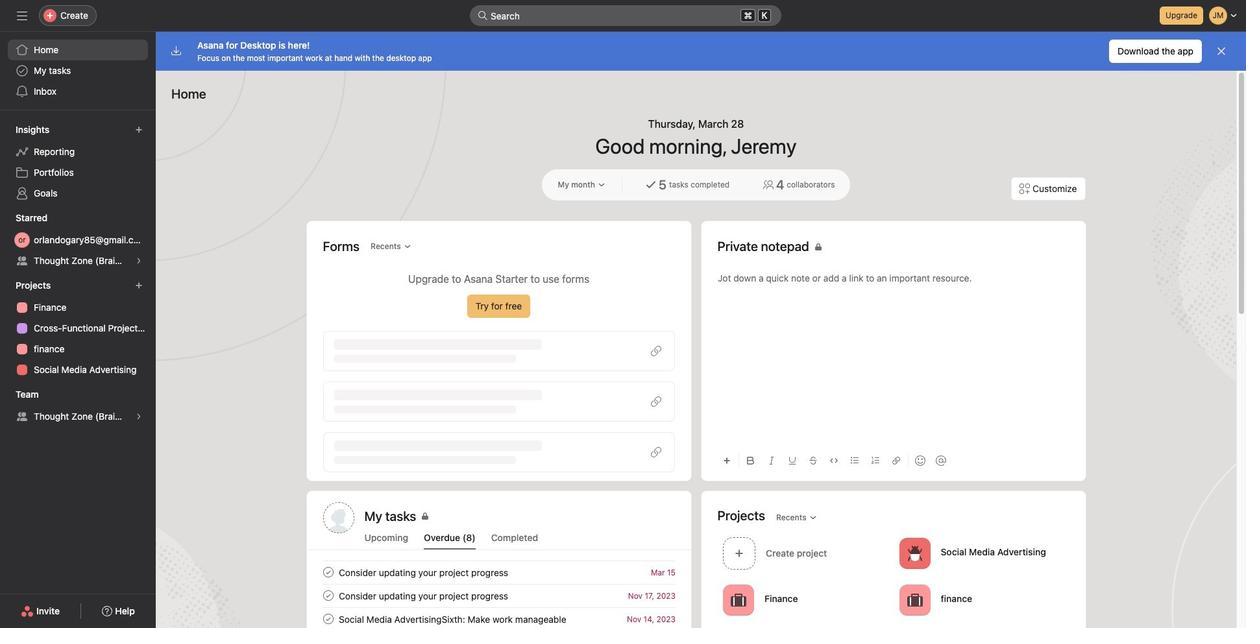 Task type: locate. For each thing, give the bounding box(es) containing it.
Mark complete checkbox
[[320, 565, 336, 580], [320, 588, 336, 604], [320, 611, 336, 627]]

emoji image
[[915, 456, 925, 466]]

1 vertical spatial mark complete image
[[320, 611, 336, 627]]

hide sidebar image
[[17, 10, 27, 21]]

0 vertical spatial mark complete checkbox
[[320, 565, 336, 580]]

2 mark complete image from the top
[[320, 611, 336, 627]]

2 vertical spatial mark complete checkbox
[[320, 611, 336, 627]]

None field
[[470, 5, 782, 26]]

see details, thought zone (brainstorm space) image
[[135, 257, 143, 265]]

mark complete image up mark complete icon
[[320, 565, 336, 580]]

list item
[[718, 534, 894, 573], [307, 561, 691, 584], [307, 584, 691, 608], [307, 608, 691, 628]]

dismiss image
[[1216, 46, 1227, 56]]

2 mark complete checkbox from the top
[[320, 588, 336, 604]]

teams element
[[0, 383, 156, 430]]

link image
[[892, 457, 900, 465]]

strikethrough image
[[809, 457, 817, 465]]

new project or portfolio image
[[135, 282, 143, 289]]

bulleted list image
[[851, 457, 858, 465]]

mark complete image down mark complete icon
[[320, 611, 336, 627]]

mark complete image
[[320, 565, 336, 580], [320, 611, 336, 627]]

toolbar
[[718, 446, 1069, 475]]

prominent image
[[478, 10, 488, 21]]

0 vertical spatial mark complete image
[[320, 565, 336, 580]]

1 vertical spatial mark complete checkbox
[[320, 588, 336, 604]]

1 mark complete checkbox from the top
[[320, 565, 336, 580]]

insert an object image
[[723, 457, 731, 465]]

bold image
[[747, 457, 755, 465]]



Task type: describe. For each thing, give the bounding box(es) containing it.
numbered list image
[[871, 457, 879, 465]]

code image
[[830, 457, 838, 465]]

3 mark complete checkbox from the top
[[320, 611, 336, 627]]

starred element
[[0, 206, 156, 274]]

briefcase image
[[907, 592, 922, 608]]

see details, thought zone (brainstorm space) image
[[135, 413, 143, 421]]

insights element
[[0, 118, 156, 206]]

1 mark complete image from the top
[[320, 565, 336, 580]]

bug image
[[907, 546, 922, 561]]

underline image
[[788, 457, 796, 465]]

projects element
[[0, 274, 156, 383]]

italics image
[[768, 457, 775, 465]]

new insights image
[[135, 126, 143, 134]]

at mention image
[[936, 456, 946, 466]]

Search tasks, projects, and more text field
[[470, 5, 782, 26]]

global element
[[0, 32, 156, 110]]

mark complete image
[[320, 588, 336, 604]]

briefcase image
[[731, 592, 746, 608]]

add profile photo image
[[323, 502, 354, 534]]



Task type: vqa. For each thing, say whether or not it's contained in the screenshot.
Task associated with Task is added to this project → Set assignee
no



